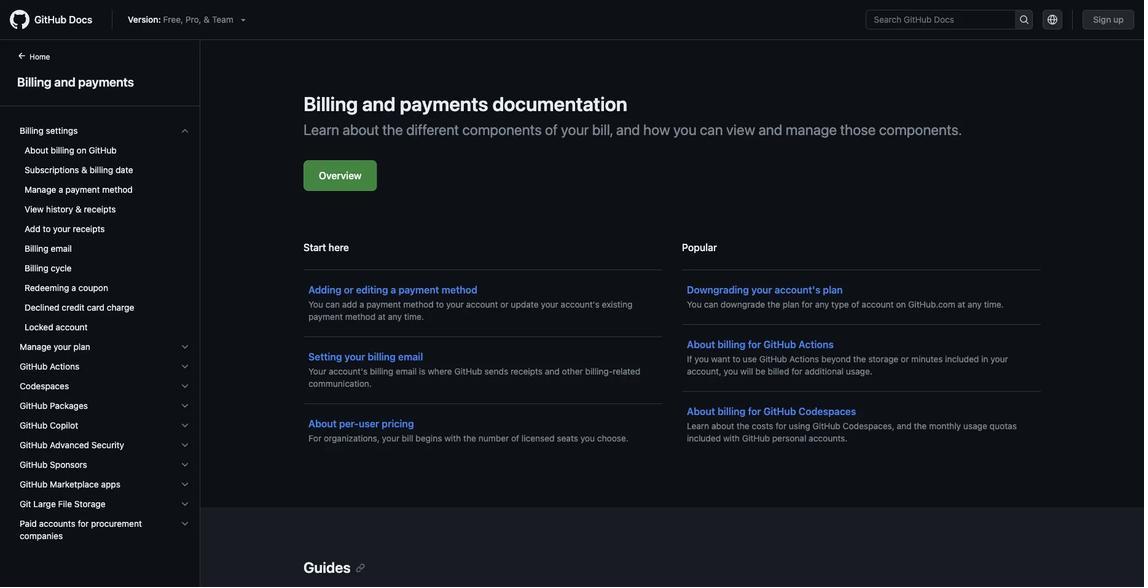 Task type: describe. For each thing, give the bounding box(es) containing it.
user
[[359, 418, 380, 430]]

for up the personal
[[776, 421, 787, 432]]

locked account
[[25, 322, 88, 333]]

about inside billing and payments documentation learn about the different components of your bill, and how you can view and manage those components.
[[343, 121, 379, 138]]

can inside the downgrading your account's plan you can downgrade the plan for any type of account on github.com at any time.
[[704, 300, 719, 310]]

github sponsors
[[20, 460, 87, 470]]

a right editing at the left
[[391, 284, 396, 296]]

account's inside the downgrading your account's plan you can downgrade the plan for any type of account on github.com at any time.
[[775, 284, 821, 296]]

marketplace
[[50, 480, 99, 490]]

choose.
[[598, 434, 629, 444]]

a up history
[[59, 185, 63, 195]]

is
[[419, 367, 426, 377]]

a right add
[[360, 300, 364, 310]]

bill,
[[592, 121, 613, 138]]

github marketplace apps
[[20, 480, 121, 490]]

on inside billing and payments element
[[77, 145, 87, 156]]

billing and payments element
[[0, 50, 200, 587]]

codespaces button
[[15, 377, 195, 397]]

sc 9kayk9 0 image for paid accounts for procurement companies
[[180, 520, 190, 529]]

usage
[[964, 421, 988, 432]]

downgrading your account's plan you can downgrade the plan for any type of account on github.com at any time.
[[687, 284, 1004, 310]]

plan inside manage your plan dropdown button
[[74, 342, 90, 352]]

2 horizontal spatial any
[[968, 300, 982, 310]]

receipts for view history & receipts
[[84, 204, 116, 215]]

add
[[342, 300, 357, 310]]

team
[[212, 14, 234, 25]]

the inside about billing for github actions if you want to use github actions beyond the storage or minutes included in your account, you will be billed for additional usage.
[[854, 354, 867, 365]]

learn inside about billing for github codespaces learn about the costs for using github codespaces, and the monthly usage quotas included with github personal accounts.
[[687, 421, 710, 432]]

declined
[[25, 303, 59, 313]]

email inside billing and payments element
[[51, 244, 72, 254]]

github marketplace apps button
[[15, 475, 195, 495]]

1 horizontal spatial plan
[[783, 300, 800, 310]]

sc 9kayk9 0 image for github actions
[[180, 362, 190, 372]]

billing cycle
[[25, 263, 72, 274]]

payments for billing and payments documentation learn about the different components of your bill, and how you can view and manage those components.
[[400, 92, 489, 116]]

billing settings
[[20, 126, 78, 136]]

your inside billing and payments documentation learn about the different components of your bill, and how you can view and manage those components.
[[561, 121, 589, 138]]

account's inside adding or editing a payment method you can add a payment method to your account or update your account's existing payment method at any time.
[[561, 300, 600, 310]]

you inside adding or editing a payment method you can add a payment method to your account or update your account's existing payment method at any time.
[[309, 300, 323, 310]]

sc 9kayk9 0 image for github advanced security
[[180, 441, 190, 451]]

want
[[712, 354, 731, 365]]

time. inside the downgrading your account's plan you can downgrade the plan for any type of account on github.com at any time.
[[985, 300, 1004, 310]]

payment right editing at the left
[[399, 284, 439, 296]]

components
[[463, 121, 542, 138]]

billing and payments documentation learn about the different components of your bill, and how you can view and manage those components.
[[304, 92, 963, 138]]

accounts
[[39, 519, 75, 529]]

will
[[741, 367, 754, 377]]

monthly
[[930, 421, 962, 432]]

can inside adding or editing a payment method you can add a payment method to your account or update your account's existing payment method at any time.
[[326, 300, 340, 310]]

included inside about billing for github actions if you want to use github actions beyond the storage or minutes included in your account, you will be billed for additional usage.
[[946, 354, 980, 365]]

github copilot button
[[15, 416, 195, 436]]

other
[[562, 367, 583, 377]]

account inside billing and payments element
[[56, 322, 88, 333]]

git large file storage button
[[15, 495, 195, 515]]

receipts inside setting your billing email your account's billing email is where github sends receipts and other billing-related communication.
[[511, 367, 543, 377]]

components.
[[880, 121, 963, 138]]

and inside setting your billing email your account's billing email is where github sends receipts and other billing-related communication.
[[545, 367, 560, 377]]

storage
[[74, 500, 106, 510]]

sc 9kayk9 0 image for github packages
[[180, 401, 190, 411]]

minutes
[[912, 354, 943, 365]]

add to your receipts link
[[15, 219, 195, 239]]

guides link
[[304, 560, 366, 577]]

sc 9kayk9 0 image for codespaces
[[180, 382, 190, 392]]

with inside about billing for github codespaces learn about the costs for using github codespaces, and the monthly usage quotas included with github personal accounts.
[[724, 434, 740, 444]]

actions inside dropdown button
[[50, 362, 79, 372]]

1 vertical spatial email
[[398, 351, 423, 363]]

be
[[756, 367, 766, 377]]

billing and payments link
[[15, 73, 185, 91]]

the inside about per-user pricing for organizations, your bill begins with the number of licensed seats you choose.
[[464, 434, 476, 444]]

account inside adding or editing a payment method you can add a payment method to your account or update your account's existing payment method at any time.
[[466, 300, 498, 310]]

select language: current language is english image
[[1048, 15, 1058, 25]]

github docs
[[34, 14, 92, 26]]

payments for billing and payments
[[78, 74, 134, 89]]

github inside dropdown button
[[20, 460, 48, 470]]

you inside about per-user pricing for organizations, your bill begins with the number of licensed seats you choose.
[[581, 434, 595, 444]]

view
[[727, 121, 756, 138]]

overview
[[319, 170, 362, 182]]

the inside billing and payments documentation learn about the different components of your bill, and how you can view and manage those components.
[[383, 121, 403, 138]]

home
[[30, 52, 50, 61]]

additional
[[805, 367, 844, 377]]

the inside the downgrading your account's plan you can downgrade the plan for any type of account on github.com at any time.
[[768, 300, 781, 310]]

2 vertical spatial email
[[396, 367, 417, 377]]

bill
[[402, 434, 413, 444]]

storage
[[869, 354, 899, 365]]

can inside billing and payments documentation learn about the different components of your bill, and how you can view and manage those components.
[[700, 121, 723, 138]]

about for about billing for github actions
[[687, 339, 716, 351]]

git
[[20, 500, 31, 510]]

on inside the downgrading your account's plan you can downgrade the plan for any type of account on github.com at any time.
[[897, 300, 906, 310]]

sc 9kayk9 0 image for git large file storage
[[180, 500, 190, 510]]

packages
[[50, 401, 88, 411]]

popular
[[682, 242, 717, 254]]

version: free, pro, & team
[[128, 14, 234, 25]]

for up the use
[[748, 339, 762, 351]]

account's inside setting your billing email your account's billing email is where github sends receipts and other billing-related communication.
[[329, 367, 368, 377]]

with inside about per-user pricing for organizations, your bill begins with the number of licensed seats you choose.
[[445, 434, 461, 444]]

paid accounts for procurement companies
[[20, 519, 142, 542]]

billing-
[[586, 367, 613, 377]]

any inside adding or editing a payment method you can add a payment method to your account or update your account's existing payment method at any time.
[[388, 312, 402, 322]]

communication.
[[309, 379, 372, 389]]

adding
[[309, 284, 342, 296]]

how
[[644, 121, 671, 138]]

subscriptions & billing date link
[[15, 160, 195, 180]]

those
[[841, 121, 876, 138]]

github docs link
[[10, 10, 102, 30]]

about billing on github
[[25, 145, 117, 156]]

cycle
[[51, 263, 72, 274]]

the left costs
[[737, 421, 750, 432]]

or for about
[[901, 354, 910, 365]]

billing inside "link"
[[90, 165, 113, 175]]

setting
[[309, 351, 342, 363]]

here
[[329, 242, 349, 254]]

0 vertical spatial &
[[204, 14, 210, 25]]

add
[[25, 224, 40, 234]]

pro,
[[186, 14, 201, 25]]

to inside billing and payments element
[[43, 224, 51, 234]]

billing cycle link
[[15, 259, 195, 279]]

billing inside about billing for github codespaces learn about the costs for using github codespaces, and the monthly usage quotas included with github personal accounts.
[[718, 406, 746, 418]]

about inside billing and payments element
[[25, 145, 48, 156]]

about billing for github codespaces learn about the costs for using github codespaces, and the monthly usage quotas included with github personal accounts.
[[687, 406, 1017, 444]]

sc 9kayk9 0 image for github copilot
[[180, 421, 190, 431]]

about inside about billing for github codespaces learn about the costs for using github codespaces, and the monthly usage quotas included with github personal accounts.
[[712, 421, 735, 432]]

type
[[832, 300, 850, 310]]

using
[[789, 421, 811, 432]]

billing settings button
[[15, 121, 195, 141]]

downgrade
[[721, 300, 766, 310]]

coupon
[[78, 283, 108, 293]]

you inside billing and payments documentation learn about the different components of your bill, and how you can view and manage those components.
[[674, 121, 697, 138]]

manage your plan
[[20, 342, 90, 352]]

costs
[[752, 421, 774, 432]]

organizations,
[[324, 434, 380, 444]]

sign up link
[[1083, 10, 1135, 30]]

usage.
[[847, 367, 873, 377]]

sc 9kayk9 0 image for github sponsors
[[180, 461, 190, 470]]

advanced
[[50, 441, 89, 451]]

about billing for github actions if you want to use github actions beyond the storage or minutes included in your account, you will be billed for additional usage.
[[687, 339, 1009, 377]]

2 horizontal spatial plan
[[823, 284, 843, 296]]

companies
[[20, 532, 63, 542]]

payment down editing at the left
[[367, 300, 401, 310]]

for
[[309, 434, 322, 444]]

to inside adding or editing a payment method you can add a payment method to your account or update your account's existing payment method at any time.
[[436, 300, 444, 310]]

your inside setting your billing email your account's billing email is where github sends receipts and other billing-related communication.
[[345, 351, 366, 363]]

billing inside about billing for github actions if you want to use github actions beyond the storage or minutes included in your account, you will be billed for additional usage.
[[718, 339, 746, 351]]

paid
[[20, 519, 37, 529]]

a inside "link"
[[72, 283, 76, 293]]

actions up beyond
[[799, 339, 834, 351]]

credit
[[62, 303, 85, 313]]

you right if
[[695, 354, 709, 365]]

subscriptions & billing date
[[25, 165, 133, 175]]



Task type: locate. For each thing, give the bounding box(es) containing it.
& up manage a payment method
[[81, 165, 87, 175]]

billing and payments
[[17, 74, 134, 89]]

0 vertical spatial time.
[[985, 300, 1004, 310]]

payments up billing settings dropdown button
[[78, 74, 134, 89]]

2 horizontal spatial to
[[733, 354, 741, 365]]

search image
[[1020, 15, 1030, 25]]

your inside dropdown button
[[54, 342, 71, 352]]

plan right "downgrade"
[[783, 300, 800, 310]]

2 horizontal spatial of
[[852, 300, 860, 310]]

0 horizontal spatial any
[[388, 312, 402, 322]]

and inside about billing for github codespaces learn about the costs for using github codespaces, and the monthly usage quotas included with github personal accounts.
[[897, 421, 912, 432]]

a
[[59, 185, 63, 195], [72, 283, 76, 293], [391, 284, 396, 296], [360, 300, 364, 310]]

2 billing settings element from the top
[[10, 141, 200, 338]]

2 with from the left
[[724, 434, 740, 444]]

your inside the downgrading your account's plan you can downgrade the plan for any type of account on github.com at any time.
[[752, 284, 773, 296]]

your
[[561, 121, 589, 138], [53, 224, 71, 234], [752, 284, 773, 296], [447, 300, 464, 310], [541, 300, 559, 310], [54, 342, 71, 352], [345, 351, 366, 363], [991, 354, 1009, 365], [382, 434, 400, 444]]

file
[[58, 500, 72, 510]]

large
[[33, 500, 56, 510]]

about inside about billing for github actions if you want to use github actions beyond the storage or minutes included in your account, you will be billed for additional usage.
[[687, 339, 716, 351]]

& right pro,
[[204, 14, 210, 25]]

0 vertical spatial account's
[[775, 284, 821, 296]]

with
[[445, 434, 461, 444], [724, 434, 740, 444]]

of inside about per-user pricing for organizations, your bill begins with the number of licensed seats you choose.
[[512, 434, 520, 444]]

any right github.com
[[968, 300, 982, 310]]

1 horizontal spatial payments
[[400, 92, 489, 116]]

sign
[[1094, 14, 1112, 25]]

begins
[[416, 434, 442, 444]]

procurement
[[91, 519, 142, 529]]

apps
[[101, 480, 121, 490]]

1 vertical spatial receipts
[[73, 224, 105, 234]]

0 horizontal spatial account
[[56, 322, 88, 333]]

security
[[92, 441, 124, 451]]

billing email
[[25, 244, 72, 254]]

payment down the adding
[[309, 312, 343, 322]]

time. up in
[[985, 300, 1004, 310]]

view
[[25, 204, 44, 215]]

sc 9kayk9 0 image
[[180, 126, 190, 136], [180, 382, 190, 392], [180, 401, 190, 411], [180, 421, 190, 431], [180, 441, 190, 451], [180, 500, 190, 510], [180, 520, 190, 529]]

0 horizontal spatial of
[[512, 434, 520, 444]]

or right storage on the right of page
[[901, 354, 910, 365]]

you
[[309, 300, 323, 310], [687, 300, 702, 310]]

codespaces down github actions
[[20, 382, 69, 392]]

1 horizontal spatial at
[[958, 300, 966, 310]]

manage a payment method link
[[15, 180, 195, 200]]

3 sc 9kayk9 0 image from the top
[[180, 401, 190, 411]]

per-
[[339, 418, 359, 430]]

0 horizontal spatial or
[[344, 284, 354, 296]]

0 vertical spatial about
[[343, 121, 379, 138]]

1 vertical spatial plan
[[783, 300, 800, 310]]

1 billing settings element from the top
[[10, 121, 200, 338]]

to inside about billing for github actions if you want to use github actions beyond the storage or minutes included in your account, you will be billed for additional usage.
[[733, 354, 741, 365]]

up
[[1114, 14, 1125, 25]]

you down downgrading
[[687, 300, 702, 310]]

1 vertical spatial on
[[897, 300, 906, 310]]

1 horizontal spatial included
[[946, 354, 980, 365]]

sc 9kayk9 0 image for github marketplace apps
[[180, 480, 190, 490]]

receipts down view history & receipts link
[[73, 224, 105, 234]]

1 horizontal spatial with
[[724, 434, 740, 444]]

any left type
[[816, 300, 830, 310]]

4 sc 9kayk9 0 image from the top
[[180, 421, 190, 431]]

seats
[[557, 434, 579, 444]]

1 vertical spatial included
[[687, 434, 721, 444]]

& inside view history & receipts link
[[76, 204, 82, 215]]

email left "is"
[[396, 367, 417, 377]]

billing
[[51, 145, 74, 156], [90, 165, 113, 175], [718, 339, 746, 351], [368, 351, 396, 363], [370, 367, 394, 377], [718, 406, 746, 418]]

about down the billing settings
[[25, 145, 48, 156]]

of right type
[[852, 300, 860, 310]]

billing down will
[[718, 406, 746, 418]]

learn inside billing and payments documentation learn about the different components of your bill, and how you can view and manage those components.
[[304, 121, 340, 138]]

0 vertical spatial or
[[344, 284, 354, 296]]

sc 9kayk9 0 image for manage your plan
[[180, 342, 190, 352]]

2 vertical spatial account's
[[329, 367, 368, 377]]

any
[[816, 300, 830, 310], [968, 300, 982, 310], [388, 312, 402, 322]]

0 horizontal spatial about
[[343, 121, 379, 138]]

0 vertical spatial receipts
[[84, 204, 116, 215]]

account down credit
[[56, 322, 88, 333]]

actions down manage your plan at the bottom
[[50, 362, 79, 372]]

manage for manage a payment method
[[25, 185, 56, 195]]

0 vertical spatial manage
[[25, 185, 56, 195]]

can left view
[[700, 121, 723, 138]]

billing
[[17, 74, 51, 89], [304, 92, 358, 116], [20, 126, 44, 136], [25, 244, 48, 254], [25, 263, 48, 274]]

manage for manage your plan
[[20, 342, 51, 352]]

your inside about billing for github actions if you want to use github actions beyond the storage or minutes included in your account, you will be billed for additional usage.
[[991, 354, 1009, 365]]

about left costs
[[712, 421, 735, 432]]

of right number
[[512, 434, 520, 444]]

you down the adding
[[309, 300, 323, 310]]

github copilot
[[20, 421, 78, 431]]

codespaces,
[[843, 421, 895, 432]]

1 vertical spatial to
[[436, 300, 444, 310]]

about up for
[[309, 418, 337, 430]]

can down downgrading
[[704, 300, 719, 310]]

1 horizontal spatial to
[[436, 300, 444, 310]]

billing up communication.
[[368, 351, 396, 363]]

1 sc 9kayk9 0 image from the top
[[180, 342, 190, 352]]

0 horizontal spatial included
[[687, 434, 721, 444]]

the left number
[[464, 434, 476, 444]]

0 vertical spatial email
[[51, 244, 72, 254]]

sc 9kayk9 0 image inside github sponsors dropdown button
[[180, 461, 190, 470]]

billing inside billing email link
[[25, 244, 48, 254]]

the right "downgrade"
[[768, 300, 781, 310]]

of for about per-user pricing
[[512, 434, 520, 444]]

of for downgrading your account's plan
[[852, 300, 860, 310]]

to
[[43, 224, 51, 234], [436, 300, 444, 310], [733, 354, 741, 365]]

the up the usage.
[[854, 354, 867, 365]]

you left will
[[724, 367, 739, 377]]

view history & receipts
[[25, 204, 116, 215]]

github advanced security button
[[15, 436, 195, 456]]

billing for billing and payments documentation learn about the different components of your bill, and how you can view and manage those components.
[[304, 92, 358, 116]]

0 vertical spatial to
[[43, 224, 51, 234]]

time. inside adding or editing a payment method you can add a payment method to your account or update your account's existing payment method at any time.
[[404, 312, 424, 322]]

1 horizontal spatial about
[[712, 421, 735, 432]]

for inside the downgrading your account's plan you can downgrade the plan for any type of account on github.com at any time.
[[802, 300, 813, 310]]

the left monthly
[[915, 421, 927, 432]]

sc 9kayk9 0 image inside paid accounts for procurement companies dropdown button
[[180, 520, 190, 529]]

billing settings element containing about billing on github
[[10, 141, 200, 338]]

github packages
[[20, 401, 88, 411]]

on up subscriptions & billing date
[[77, 145, 87, 156]]

billing settings element
[[10, 121, 200, 338], [10, 141, 200, 338]]

5 sc 9kayk9 0 image from the top
[[180, 441, 190, 451]]

account inside the downgrading your account's plan you can downgrade the plan for any type of account on github.com at any time.
[[862, 300, 894, 310]]

paid accounts for procurement companies button
[[15, 515, 195, 547]]

receipts down the manage a payment method link
[[84, 204, 116, 215]]

1 you from the left
[[309, 300, 323, 310]]

1 vertical spatial payments
[[400, 92, 489, 116]]

billing inside billing and payments documentation learn about the different components of your bill, and how you can view and manage those components.
[[304, 92, 358, 116]]

of inside the downgrading your account's plan you can downgrade the plan for any type of account on github.com at any time.
[[852, 300, 860, 310]]

0 horizontal spatial at
[[378, 312, 386, 322]]

use
[[743, 354, 757, 365]]

billing for billing settings
[[20, 126, 44, 136]]

codespaces inside codespaces dropdown button
[[20, 382, 69, 392]]

can down the adding
[[326, 300, 340, 310]]

1 vertical spatial of
[[852, 300, 860, 310]]

2 vertical spatial plan
[[74, 342, 90, 352]]

0 horizontal spatial you
[[309, 300, 323, 310]]

github inside dropdown button
[[20, 362, 48, 372]]

about for about per-user pricing
[[309, 418, 337, 430]]

email up "is"
[[398, 351, 423, 363]]

4 sc 9kayk9 0 image from the top
[[180, 480, 190, 490]]

payment inside the manage a payment method link
[[66, 185, 100, 195]]

setting your billing email your account's billing email is where github sends receipts and other billing-related communication.
[[309, 351, 641, 389]]

1 vertical spatial about
[[712, 421, 735, 432]]

billing inside billing cycle link
[[25, 263, 48, 274]]

for right billed
[[792, 367, 803, 377]]

1 horizontal spatial learn
[[687, 421, 710, 432]]

7 sc 9kayk9 0 image from the top
[[180, 520, 190, 529]]

1 horizontal spatial time.
[[985, 300, 1004, 310]]

sends
[[485, 367, 509, 377]]

history
[[46, 204, 73, 215]]

0 vertical spatial included
[[946, 354, 980, 365]]

sc 9kayk9 0 image inside github marketplace apps dropdown button
[[180, 480, 190, 490]]

at
[[958, 300, 966, 310], [378, 312, 386, 322]]

0 vertical spatial of
[[545, 121, 558, 138]]

codespaces up the accounts. on the bottom right
[[799, 406, 857, 418]]

billing for billing and payments
[[17, 74, 51, 89]]

billing for billing cycle
[[25, 263, 48, 274]]

sc 9kayk9 0 image for billing settings
[[180, 126, 190, 136]]

learn up overview
[[304, 121, 340, 138]]

of inside billing and payments documentation learn about the different components of your bill, and how you can view and manage those components.
[[545, 121, 558, 138]]

version:
[[128, 14, 161, 25]]

included
[[946, 354, 980, 365], [687, 434, 721, 444]]

0 horizontal spatial learn
[[304, 121, 340, 138]]

adding or editing a payment method you can add a payment method to your account or update your account's existing payment method at any time.
[[309, 284, 633, 322]]

a left coupon on the top left of page
[[72, 283, 76, 293]]

plan down "locked account" link
[[74, 342, 90, 352]]

payments inside billing and payments documentation learn about the different components of your bill, and how you can view and manage those components.
[[400, 92, 489, 116]]

for down storage in the bottom left of the page
[[78, 519, 89, 529]]

manage up "view"
[[25, 185, 56, 195]]

at down editing at the left
[[378, 312, 386, 322]]

sc 9kayk9 0 image inside github packages dropdown button
[[180, 401, 190, 411]]

0 vertical spatial codespaces
[[20, 382, 69, 392]]

any down editing at the left
[[388, 312, 402, 322]]

None search field
[[866, 10, 1034, 30]]

& inside subscriptions & billing date "link"
[[81, 165, 87, 175]]

0 horizontal spatial account's
[[329, 367, 368, 377]]

or for adding
[[501, 300, 509, 310]]

learn
[[304, 121, 340, 138], [687, 421, 710, 432]]

triangle down image
[[238, 15, 248, 25]]

at right github.com
[[958, 300, 966, 310]]

payments up different
[[400, 92, 489, 116]]

about down account,
[[687, 406, 716, 418]]

manage a payment method
[[25, 185, 133, 195]]

for inside the paid accounts for procurement companies
[[78, 519, 89, 529]]

codespaces inside about billing for github codespaces learn about the costs for using github codespaces, and the monthly usage quotas included with github personal accounts.
[[799, 406, 857, 418]]

about inside about per-user pricing for organizations, your bill begins with the number of licensed seats you choose.
[[309, 418, 337, 430]]

0 vertical spatial at
[[958, 300, 966, 310]]

for left type
[[802, 300, 813, 310]]

sc 9kayk9 0 image inside github advanced security dropdown button
[[180, 441, 190, 451]]

billing left "is"
[[370, 367, 394, 377]]

manage your plan button
[[15, 338, 195, 357]]

Search GitHub Docs search field
[[867, 10, 1016, 29]]

accounts.
[[809, 434, 848, 444]]

2 sc 9kayk9 0 image from the top
[[180, 382, 190, 392]]

1 vertical spatial manage
[[20, 342, 51, 352]]

billing inside billing settings dropdown button
[[20, 126, 44, 136]]

actions up additional
[[790, 354, 820, 365]]

billing up want
[[718, 339, 746, 351]]

billing for billing email
[[25, 244, 48, 254]]

billing inside billing and payments link
[[17, 74, 51, 89]]

receipts right sends
[[511, 367, 543, 377]]

add to your receipts
[[25, 224, 105, 234]]

1 vertical spatial at
[[378, 312, 386, 322]]

where
[[428, 367, 452, 377]]

2 horizontal spatial account's
[[775, 284, 821, 296]]

the left different
[[383, 121, 403, 138]]

billing settings element containing billing settings
[[10, 121, 200, 338]]

1 horizontal spatial account
[[466, 300, 498, 310]]

for
[[802, 300, 813, 310], [748, 339, 762, 351], [792, 367, 803, 377], [748, 406, 762, 418], [776, 421, 787, 432], [78, 519, 89, 529]]

1 vertical spatial or
[[501, 300, 509, 310]]

1 sc 9kayk9 0 image from the top
[[180, 126, 190, 136]]

for up costs
[[748, 406, 762, 418]]

settings
[[46, 126, 78, 136]]

github actions button
[[15, 357, 195, 377]]

0 horizontal spatial time.
[[404, 312, 424, 322]]

you right seats at the bottom of the page
[[581, 434, 595, 444]]

1 vertical spatial &
[[81, 165, 87, 175]]

codespaces
[[20, 382, 69, 392], [799, 406, 857, 418]]

beyond
[[822, 354, 851, 365]]

sc 9kayk9 0 image inside the github actions dropdown button
[[180, 362, 190, 372]]

if
[[687, 354, 693, 365]]

billed
[[768, 367, 790, 377]]

3 sc 9kayk9 0 image from the top
[[180, 461, 190, 470]]

number
[[479, 434, 509, 444]]

2 vertical spatial of
[[512, 434, 520, 444]]

date
[[116, 165, 133, 175]]

0 horizontal spatial codespaces
[[20, 382, 69, 392]]

1 horizontal spatial account's
[[561, 300, 600, 310]]

1 horizontal spatial any
[[816, 300, 830, 310]]

related
[[613, 367, 641, 377]]

1 horizontal spatial on
[[897, 300, 906, 310]]

2 horizontal spatial or
[[901, 354, 910, 365]]

about inside about billing for github codespaces learn about the costs for using github codespaces, and the monthly usage quotas included with github personal accounts.
[[687, 406, 716, 418]]

method inside billing and payments element
[[102, 185, 133, 195]]

sc 9kayk9 0 image
[[180, 342, 190, 352], [180, 362, 190, 372], [180, 461, 190, 470], [180, 480, 190, 490]]

github inside setting your billing email your account's billing email is where github sends receipts and other billing-related communication.
[[455, 367, 482, 377]]

1 vertical spatial time.
[[404, 312, 424, 322]]

& right history
[[76, 204, 82, 215]]

at inside adding or editing a payment method you can add a payment method to your account or update your account's existing payment method at any time.
[[378, 312, 386, 322]]

receipts for add to your receipts
[[73, 224, 105, 234]]

0 horizontal spatial on
[[77, 145, 87, 156]]

with left the personal
[[724, 434, 740, 444]]

included inside about billing for github codespaces learn about the costs for using github codespaces, and the monthly usage quotas included with github personal accounts.
[[687, 434, 721, 444]]

about up if
[[687, 339, 716, 351]]

github.com
[[909, 300, 956, 310]]

your
[[309, 367, 327, 377]]

charge
[[107, 303, 134, 313]]

0 vertical spatial payments
[[78, 74, 134, 89]]

of down documentation
[[545, 121, 558, 138]]

about up overview
[[343, 121, 379, 138]]

github packages button
[[15, 397, 195, 416]]

sc 9kayk9 0 image inside git large file storage "dropdown button"
[[180, 500, 190, 510]]

2 horizontal spatial account
[[862, 300, 894, 310]]

manage down locked
[[20, 342, 51, 352]]

account right type
[[862, 300, 894, 310]]

with right begins
[[445, 434, 461, 444]]

1 horizontal spatial you
[[687, 300, 702, 310]]

0 horizontal spatial plan
[[74, 342, 90, 352]]

1 horizontal spatial or
[[501, 300, 509, 310]]

sc 9kayk9 0 image inside manage your plan dropdown button
[[180, 342, 190, 352]]

your inside about per-user pricing for organizations, your bill begins with the number of licensed seats you choose.
[[382, 434, 400, 444]]

0 horizontal spatial with
[[445, 434, 461, 444]]

2 you from the left
[[687, 300, 702, 310]]

sc 9kayk9 0 image inside github copilot dropdown button
[[180, 421, 190, 431]]

or left update at bottom left
[[501, 300, 509, 310]]

downgrading
[[687, 284, 750, 296]]

on
[[77, 145, 87, 156], [897, 300, 906, 310]]

at inside the downgrading your account's plan you can downgrade the plan for any type of account on github.com at any time.
[[958, 300, 966, 310]]

time. up "is"
[[404, 312, 424, 322]]

0 vertical spatial plan
[[823, 284, 843, 296]]

manage
[[786, 121, 837, 138]]

you right 'how'
[[674, 121, 697, 138]]

locked account link
[[15, 318, 195, 338]]

billing down about billing on github link
[[90, 165, 113, 175]]

0 vertical spatial on
[[77, 145, 87, 156]]

2 vertical spatial or
[[901, 354, 910, 365]]

plan up type
[[823, 284, 843, 296]]

on left github.com
[[897, 300, 906, 310]]

2 vertical spatial receipts
[[511, 367, 543, 377]]

manage inside dropdown button
[[20, 342, 51, 352]]

1 horizontal spatial codespaces
[[799, 406, 857, 418]]

payment down subscriptions & billing date
[[66, 185, 100, 195]]

2 vertical spatial to
[[733, 354, 741, 365]]

payments
[[78, 74, 134, 89], [400, 92, 489, 116]]

email up the cycle
[[51, 244, 72, 254]]

0 horizontal spatial to
[[43, 224, 51, 234]]

or up add
[[344, 284, 354, 296]]

account left update at bottom left
[[466, 300, 498, 310]]

2 sc 9kayk9 0 image from the top
[[180, 362, 190, 372]]

you inside the downgrading your account's plan you can downgrade the plan for any type of account on github.com at any time.
[[687, 300, 702, 310]]

1 vertical spatial learn
[[687, 421, 710, 432]]

0 vertical spatial learn
[[304, 121, 340, 138]]

1 vertical spatial codespaces
[[799, 406, 857, 418]]

sc 9kayk9 0 image inside codespaces dropdown button
[[180, 382, 190, 392]]

sc 9kayk9 0 image inside billing settings dropdown button
[[180, 126, 190, 136]]

billing down settings
[[51, 145, 74, 156]]

existing
[[602, 300, 633, 310]]

in
[[982, 354, 989, 365]]

2 vertical spatial &
[[76, 204, 82, 215]]

or inside about billing for github actions if you want to use github actions beyond the storage or minutes included in your account, you will be billed for additional usage.
[[901, 354, 910, 365]]

learn down account,
[[687, 421, 710, 432]]

1 with from the left
[[445, 434, 461, 444]]

about for about billing for github codespaces
[[687, 406, 716, 418]]

card
[[87, 303, 105, 313]]

6 sc 9kayk9 0 image from the top
[[180, 500, 190, 510]]

1 vertical spatial account's
[[561, 300, 600, 310]]

start here
[[304, 242, 349, 254]]

0 horizontal spatial payments
[[78, 74, 134, 89]]

1 horizontal spatial of
[[545, 121, 558, 138]]



Task type: vqa. For each thing, say whether or not it's contained in the screenshot.
bill
yes



